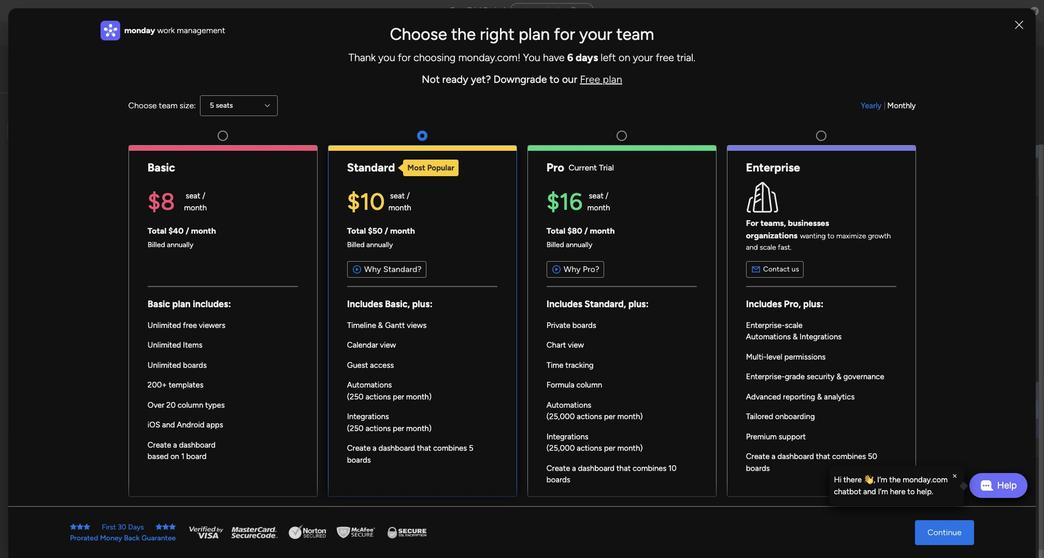 Task type: describe. For each thing, give the bounding box(es) containing it.
and right types
[[228, 406, 240, 415]]

combines for includes pro, plus:
[[833, 452, 867, 462]]

open/close
[[846, 228, 885, 236]]

total inside total $40 / month billed annually
[[148, 226, 167, 236]]

2 #1 from the top
[[586, 388, 594, 397]]

3
[[225, 108, 229, 117]]

permissions
[[785, 352, 826, 362]]

working
[[909, 163, 936, 172]]

month for $16 seat / month
[[588, 203, 611, 212]]

1 button
[[523, 139, 557, 158]]

3 board #1 link from the top
[[564, 401, 660, 420]]

boards for create a dashboard that combines 50 boards
[[747, 464, 770, 473]]

item up board
[[191, 443, 206, 452]]

guarantee
[[142, 534, 176, 543]]

new for new item
[[169, 145, 184, 154]]

0 vertical spatial i'm
[[878, 476, 888, 485]]

/ inside $10 seat / month
[[407, 191, 410, 201]]

board up start
[[565, 145, 584, 154]]

annually for $10
[[367, 241, 393, 250]]

nov 28
[[847, 145, 869, 152]]

organizations
[[747, 231, 798, 240]]

column inside basic tier selected 'option'
[[178, 401, 203, 410]]

choose for choose the right plan for your team
[[390, 24, 447, 44]]

trial.
[[677, 51, 696, 64]]

norton secured image
[[285, 525, 332, 541]]

businesses
[[789, 218, 830, 228]]

start from scratch link
[[564, 158, 660, 177]]

page
[[883, 153, 899, 162]]

pro current trial
[[547, 161, 615, 175]]

upgrade now
[[527, 6, 570, 15]]

item down "new item"
[[169, 163, 183, 172]]

contact us button
[[747, 261, 804, 278]]

cell for navigate to previous cell
[[916, 402, 928, 411]]

identify
[[169, 406, 194, 415]]

/ right date
[[247, 366, 252, 379]]

days
[[128, 523, 144, 532]]

3 star image from the left
[[156, 524, 162, 531]]

group title
[[687, 164, 720, 172]]

open/close navigation
[[846, 228, 922, 236]]

tailored
[[747, 412, 774, 422]]

1 horizontal spatial help
[[998, 480, 1018, 491]]

per for integrations (25,000 actions per month)
[[604, 444, 616, 453]]

our
[[562, 73, 578, 86]]

create for create a dashboard that combines 50 boards
[[747, 452, 770, 462]]

navigate down
[[846, 277, 896, 286]]

$80
[[568, 226, 583, 236]]

ios
[[148, 421, 160, 430]]

3 #1 from the top
[[586, 406, 594, 415]]

do
[[697, 145, 704, 153]]

0 vertical spatial help button
[[970, 473, 1028, 498]]

billed for $16
[[547, 241, 565, 250]]

2 board #1 link from the top
[[564, 383, 660, 401]]

later /
[[175, 329, 208, 342]]

a for without a date /
[[214, 366, 220, 379]]

column
[[866, 476, 891, 485]]

1 vertical spatial help button
[[957, 529, 993, 546]]

tailored onboarding
[[747, 412, 816, 422]]

overdue / 3 items
[[175, 105, 248, 118]]

dashboard for create a dashboard based on 1 board
[[179, 441, 216, 450]]

item down the 28
[[866, 153, 881, 162]]

month) for automations (25,000 actions per month)
[[618, 412, 643, 422]]

hi
[[835, 476, 842, 485]]

id: 302390365
[[975, 539, 1023, 548]]

reporting
[[784, 392, 816, 402]]

verified by visa image
[[188, 525, 225, 541]]

that inside create a dashboard that combines 5 boards
[[417, 444, 432, 453]]

work management
[[84, 27, 161, 39]]

days
[[576, 51, 599, 64]]

month for total $80 / month billed annually
[[590, 226, 615, 236]]

basic for basic
[[148, 161, 175, 175]]

not
[[422, 73, 440, 86]]

per for integrations (250 actions per month)
[[393, 424, 405, 433]]

you
[[524, 51, 541, 64]]

1 add from the top
[[176, 182, 189, 190]]

right
[[480, 24, 515, 44]]

group for group
[[703, 366, 723, 375]]

billing cycle selection group
[[861, 100, 917, 112]]

yearly
[[861, 101, 882, 110]]

annually inside total $40 / month billed annually
[[167, 241, 194, 250]]

2 board #1 from the top
[[565, 388, 594, 397]]

1 inside button
[[543, 148, 545, 154]]

1 horizontal spatial management
[[177, 25, 225, 35]]

includes standard, plus:
[[547, 299, 649, 310]]

board down automations (25,000 actions per month)
[[565, 425, 584, 434]]

search board
[[846, 500, 889, 509]]

search
[[846, 500, 868, 509]]

automations for automations (25,000 actions per month)
[[547, 401, 592, 410]]

not ready yet? downgrade to our free plan
[[422, 73, 623, 86]]

item up item 1
[[186, 145, 200, 154]]

$50
[[368, 226, 383, 236]]

create a dashboard that combines 50 boards
[[747, 452, 878, 473]]

dapulse close image
[[1031, 6, 1040, 17]]

per for automations (25,000 actions per month)
[[604, 412, 616, 422]]

basic plan includes:
[[148, 299, 231, 310]]

button padding image
[[1015, 20, 1025, 30]]

that for includes standard, plus:
[[617, 464, 631, 473]]

includes for $10
[[347, 299, 383, 310]]

progress
[[235, 425, 263, 434]]

2 v2 overdue deadline image from the top
[[826, 144, 834, 154]]

for teams, businesses organizations
[[747, 218, 830, 240]]

2 + from the top
[[170, 443, 174, 452]]

formula column
[[547, 381, 603, 390]]

period
[[484, 6, 506, 15]]

dashboard for create a dashboard that combines 10 boards
[[578, 464, 615, 473]]

seat for $10
[[390, 191, 405, 201]]

multi-
[[747, 352, 767, 362]]

per for automations (250 actions per month)
[[393, 392, 405, 402]]

28
[[861, 145, 869, 152]]

create for create a dashboard that combines 10 boards
[[547, 464, 571, 473]]

includes inside enterprise tier selected option
[[747, 299, 782, 310]]

5 inside create a dashboard that combines 5 boards
[[469, 444, 474, 453]]

contact us
[[764, 265, 800, 274]]

1 star image from the left
[[70, 524, 77, 531]]

group for group title
[[687, 164, 706, 172]]

0 vertical spatial your
[[580, 24, 613, 44]]

$10
[[347, 188, 385, 216]]

5 seats
[[210, 101, 233, 110]]

access
[[370, 361, 394, 370]]

1 horizontal spatial plan
[[519, 24, 550, 44]]

premium
[[747, 432, 777, 442]]

$10 seat / month
[[347, 188, 412, 216]]

1 inside create a dashboard based on 1 board
[[181, 452, 185, 462]]

most
[[408, 163, 426, 172]]

standard,
[[585, 299, 627, 310]]

new for new item
[[157, 107, 172, 116]]

0 vertical spatial free
[[656, 51, 675, 64]]

2 + add item from the top
[[170, 443, 206, 452]]

standard
[[347, 161, 395, 175]]

boards inside basic tier selected 'option'
[[183, 361, 207, 370]]

close
[[846, 153, 864, 162]]

dashboard for create a dashboard that combines 5 boards
[[379, 444, 415, 453]]

4 board #1 link from the top
[[564, 420, 660, 438]]

items inside next week / 0 items
[[238, 295, 256, 303]]

create for create a dashboard based on 1 board
[[148, 441, 171, 450]]

includes basic, plus:
[[347, 299, 433, 310]]

navigate for navigate down
[[846, 277, 875, 286]]

2 star image from the left
[[169, 524, 176, 531]]

old
[[193, 425, 203, 434]]

items for overdue /
[[230, 108, 248, 117]]

on inside create a dashboard based on 1 board
[[171, 452, 179, 462]]

2 vertical spatial cell
[[865, 452, 877, 461]]

standard tier selected option
[[328, 145, 517, 497]]

guest access
[[347, 361, 394, 370]]

3 board #1 from the top
[[565, 406, 594, 415]]

and inside hi there 👋,  i'm the monday.com chatbot and i'm here to help.
[[864, 487, 877, 497]]

scale inside 'enterprise-scale automations & integrations'
[[786, 321, 803, 330]]

analytics
[[825, 392, 855, 402]]

it
[[948, 163, 952, 172]]

weaknesses
[[242, 406, 281, 415]]

6
[[568, 51, 574, 64]]

later
[[175, 329, 198, 342]]

scratch
[[600, 163, 625, 172]]

free plan link
[[580, 73, 623, 86]]

board down hi there 👋,  i'm the monday.com chatbot and i'm here to help.
[[870, 500, 889, 509]]

board down time tracking
[[565, 388, 584, 397]]

multi-level permissions
[[747, 352, 826, 362]]

1 horizontal spatial next
[[887, 377, 902, 386]]

tier options list box
[[128, 127, 917, 497]]

security
[[807, 372, 835, 382]]

month for $10 seat / month
[[389, 203, 412, 212]]

(25,000 for integrations (25,000 actions per month)
[[547, 444, 575, 453]]

0 inside the today / 0 items
[[214, 220, 218, 229]]

a for create a dashboard that combines 10 boards
[[573, 464, 577, 473]]

why standard?
[[364, 264, 422, 274]]

& left the analytics
[[818, 392, 823, 402]]

unlimited boards
[[148, 361, 207, 370]]

board down formula column
[[565, 406, 584, 415]]

prorated money back guarantee
[[70, 534, 176, 543]]

1 horizontal spatial 1
[[185, 163, 188, 172]]

dashboard for create a dashboard that combines 50 boards
[[778, 452, 815, 462]]

/ inside seat / month
[[202, 191, 205, 201]]

choose team size:
[[128, 101, 196, 111]]

dapulse rightstroke image
[[570, 7, 577, 15]]

to inside wanting to maximize growth and scale fast.
[[828, 232, 835, 240]]

0 vertical spatial on
[[619, 51, 631, 64]]

1 vertical spatial help
[[966, 532, 984, 543]]

see plans
[[181, 29, 213, 37]]

enterprise tier selected option
[[727, 145, 917, 497]]

basic for basic plan includes:
[[148, 299, 170, 310]]

/ left 3
[[217, 105, 222, 118]]

4 board #1 from the top
[[565, 425, 594, 434]]

item up seat / month
[[191, 182, 206, 190]]

seats
[[216, 101, 233, 110]]

and inside wanting to maximize growth and scale fast.
[[747, 243, 759, 252]]

over 20 column types
[[148, 401, 225, 410]]

& inside 'enterprise-scale automations & integrations'
[[793, 332, 798, 342]]

level
[[767, 352, 783, 362]]

& right security
[[837, 372, 842, 382]]

automations for automations (250 actions per month)
[[347, 381, 392, 390]]

combines inside create a dashboard that combines 5 boards
[[433, 444, 467, 453]]

/ right 'today' in the top of the page
[[206, 217, 211, 230]]

ssl encrypted image
[[381, 525, 433, 541]]

time
[[547, 361, 564, 370]]

plan inside basic tier selected 'option'
[[172, 299, 191, 310]]

0 horizontal spatial free
[[451, 6, 466, 15]]

item 1
[[169, 163, 188, 172]]

the inside hi there 👋,  i'm the monday.com chatbot and i'm here to help.
[[890, 476, 902, 485]]

1 vertical spatial on
[[938, 163, 946, 172]]

items for today /
[[220, 220, 238, 229]]

most popular section head
[[398, 160, 459, 176]]

work management button
[[27, 20, 165, 47]]

1 v2 overdue deadline image from the top
[[826, 125, 834, 135]]

a for create a dashboard that combines 5 boards
[[373, 444, 377, 453]]

$8
[[148, 188, 175, 216]]

basic,
[[385, 299, 410, 310]]

actions for integrations (250 actions per month)
[[366, 424, 391, 433]]

clear
[[846, 452, 863, 461]]

start
[[565, 163, 581, 172]]

new item
[[169, 145, 200, 154]]

/ inside total $50 / month billed annually
[[385, 226, 389, 236]]

to inside hi there 👋,  i'm the monday.com chatbot and i'm here to help.
[[908, 487, 916, 497]]

/ inside total $40 / month billed annually
[[186, 226, 189, 236]]

create for create a dashboard that combines 5 boards
[[347, 444, 371, 453]]

why for $10
[[364, 264, 382, 274]]

0 horizontal spatial 5
[[210, 101, 214, 110]]

overdue
[[175, 105, 215, 118]]

pro tier selected option
[[528, 145, 717, 497]]

unlimited for unlimited free viewers
[[148, 321, 181, 330]]

scale inside wanting to maximize growth and scale fast.
[[760, 243, 777, 252]]

0 horizontal spatial next
[[175, 291, 195, 304]]

1 horizontal spatial for
[[554, 24, 576, 44]]

actions for automations (250 actions per month)
[[366, 392, 391, 402]]

1 vertical spatial plan
[[603, 73, 623, 86]]

1 board #1 from the top
[[565, 145, 594, 154]]



Task type: locate. For each thing, give the bounding box(es) containing it.
1 vertical spatial add
[[176, 443, 189, 452]]

0 vertical spatial scale
[[760, 243, 777, 252]]

1 vertical spatial enterprise-
[[747, 372, 786, 382]]

1 + from the top
[[170, 182, 174, 190]]

0 horizontal spatial integrations
[[347, 412, 389, 422]]

2 total from the left
[[347, 226, 366, 236]]

monthly option
[[888, 100, 917, 112]]

1 vertical spatial cell
[[916, 402, 928, 411]]

1 horizontal spatial the
[[890, 476, 902, 485]]

integrations up permissions
[[800, 332, 842, 342]]

1 horizontal spatial trial
[[600, 163, 615, 173]]

actions up the integrations (250 actions per month)
[[366, 392, 391, 402]]

plus: inside enterprise tier selected option
[[804, 299, 824, 310]]

2 (250 from the top
[[347, 424, 364, 433]]

200+ templates
[[148, 381, 204, 390]]

per inside automations (25,000 actions per month)
[[604, 412, 616, 422]]

integrations inside 'enterprise-scale automations & integrations'
[[800, 332, 842, 342]]

navigate for navigate to next cell
[[846, 377, 875, 386]]

1 horizontal spatial on
[[619, 51, 631, 64]]

month for total $40 / month billed annually
[[191, 226, 216, 236]]

work
[[157, 25, 175, 35], [84, 27, 102, 39]]

view right the chart
[[568, 341, 584, 350]]

integrations inside the integrations (250 actions per month)
[[347, 412, 389, 422]]

total $40 / month billed annually
[[148, 226, 216, 250]]

/ inside total $80 / month billed annually
[[585, 226, 588, 236]]

growth
[[869, 232, 892, 240]]

0 vertical spatial the
[[452, 24, 476, 44]]

3 billed from the left
[[547, 241, 565, 250]]

scale down "pro,"
[[786, 321, 803, 330]]

3 navigate from the top
[[846, 402, 875, 411]]

month inside $16 seat / month
[[588, 203, 611, 212]]

current
[[569, 163, 597, 173]]

add up board
[[176, 443, 189, 452]]

0 vertical spatial (250
[[347, 392, 364, 402]]

project
[[182, 387, 205, 396]]

group
[[687, 164, 706, 172], [703, 366, 723, 375]]

1 horizontal spatial seat
[[390, 191, 405, 201]]

monthly
[[888, 101, 917, 110]]

month right $40
[[191, 226, 216, 236]]

/ right $40
[[186, 226, 189, 236]]

a for create a dashboard based on 1 board
[[173, 441, 177, 450]]

2 vertical spatial 1
[[181, 452, 185, 462]]

(25,000
[[547, 412, 575, 422], [547, 444, 575, 453]]

4 #1 from the top
[[586, 425, 594, 434]]

/
[[217, 105, 222, 118], [202, 191, 205, 201], [407, 191, 410, 201], [606, 191, 609, 201], [206, 217, 211, 230], [186, 226, 189, 236], [385, 226, 389, 236], [585, 226, 588, 236], [225, 291, 229, 304], [200, 329, 205, 342], [247, 366, 252, 379]]

integrations inside integrations (25,000 actions per month)
[[547, 432, 589, 442]]

and
[[747, 243, 759, 252], [228, 406, 240, 415], [162, 421, 175, 430], [864, 487, 877, 497]]

1 horizontal spatial team
[[617, 24, 655, 44]]

on right the left
[[619, 51, 631, 64]]

help up v2 shortcuts f icon
[[998, 480, 1018, 491]]

boards inside create a dashboard that combines 5 boards
[[347, 456, 371, 465]]

annually inside total $80 / month billed annually
[[566, 241, 593, 250]]

board #1 down formula column
[[565, 406, 594, 415]]

1 includes from the left
[[347, 299, 383, 310]]

free right the our
[[580, 73, 601, 86]]

plus: inside standard tier selected option
[[413, 299, 433, 310]]

200+
[[148, 381, 167, 390]]

a inside create a dashboard that combines 50 boards
[[772, 452, 776, 462]]

boards inside create a dashboard that combines 50 boards
[[747, 464, 770, 473]]

cell for navigate to next cell
[[904, 377, 916, 386]]

basic up unlimited free viewers
[[148, 299, 170, 310]]

view inside standard tier selected option
[[380, 341, 396, 350]]

month inside total $50 / month billed annually
[[391, 226, 415, 236]]

2 horizontal spatial plan
[[603, 73, 623, 86]]

0 horizontal spatial 0
[[214, 220, 218, 229]]

dashboard inside create a dashboard that combines 5 boards
[[379, 444, 415, 453]]

/ down scratch
[[606, 191, 609, 201]]

automations inside 'enterprise-scale automations & integrations'
[[747, 332, 791, 342]]

see
[[181, 29, 194, 37]]

month inside $10 seat / month
[[389, 203, 412, 212]]

annually down $40
[[167, 241, 194, 250]]

actions inside integrations (25,000 actions per month)
[[577, 444, 603, 453]]

plus: inside pro tier selected option
[[629, 299, 649, 310]]

0 horizontal spatial trial
[[468, 6, 482, 15]]

2 navigate from the top
[[846, 377, 875, 386]]

combines inside create a dashboard that combines 10 boards
[[633, 464, 667, 473]]

maximize
[[837, 232, 867, 240]]

combines inside create a dashboard that combines 50 boards
[[833, 452, 867, 462]]

next up previous
[[887, 377, 902, 386]]

a inside create a dashboard that combines 5 boards
[[373, 444, 377, 453]]

3 includes from the left
[[747, 299, 782, 310]]

choose the right plan for your team heading
[[390, 24, 655, 44]]

group up completed
[[703, 366, 723, 375]]

+ add item up seat / month
[[170, 182, 206, 190]]

actions for automations (25,000 actions per month)
[[577, 412, 603, 422]]

unlimited for unlimited items
[[148, 341, 181, 350]]

boards for create a dashboard that combines 10 boards
[[547, 476, 571, 485]]

column inside pro tier selected option
[[577, 381, 603, 390]]

(25,000 for automations (25,000 actions per month)
[[547, 412, 575, 422]]

basic
[[148, 161, 175, 175], [148, 299, 170, 310]]

billed inside total $80 / month billed annually
[[547, 241, 565, 250]]

and inside basic tier selected 'option'
[[162, 421, 175, 430]]

1 plus: from the left
[[413, 299, 433, 310]]

add down item 1
[[176, 182, 189, 190]]

seat / month
[[184, 191, 207, 212]]

seat right $10
[[390, 191, 405, 201]]

yearly option
[[861, 100, 882, 112]]

to right 'wanting'
[[828, 232, 835, 240]]

2 vertical spatial automations
[[547, 401, 592, 410]]

seat up 'today' in the top of the page
[[186, 191, 201, 201]]

1 horizontal spatial plus:
[[629, 299, 649, 310]]

types
[[205, 401, 225, 410]]

board
[[565, 145, 584, 154], [565, 388, 584, 397], [565, 406, 584, 415], [565, 425, 584, 434], [870, 500, 889, 509]]

Filter dashboard by text search field
[[197, 104, 294, 120]]

1 horizontal spatial automations
[[547, 401, 592, 410]]

4 star image from the left
[[162, 524, 169, 531]]

android
[[177, 421, 205, 430]]

1 vertical spatial for
[[398, 51, 411, 64]]

advanced reporting & analytics
[[747, 392, 855, 402]]

advanced
[[747, 392, 782, 402]]

board #1 down automations (25,000 actions per month)
[[565, 425, 594, 434]]

1 vertical spatial scale
[[786, 321, 803, 330]]

premium support
[[747, 432, 807, 442]]

enterprise- for grade
[[747, 372, 786, 382]]

basic tier selected option
[[128, 145, 318, 497]]

why left pro?
[[564, 264, 581, 274]]

👋,
[[864, 476, 876, 485]]

greg robinson image
[[1016, 25, 1032, 41]]

that inside create a dashboard that combines 50 boards
[[817, 452, 831, 462]]

combines for includes standard, plus:
[[633, 464, 667, 473]]

automations (25,000 actions per month)
[[547, 401, 643, 422]]

(250 inside automations (250 actions per month)
[[347, 392, 364, 402]]

governance
[[844, 372, 885, 382]]

trial
[[468, 6, 482, 15], [600, 163, 615, 173]]

(250 for integrations (250 actions per month)
[[347, 424, 364, 433]]

total left the $80
[[547, 226, 566, 236]]

grade
[[786, 372, 805, 382]]

dashboard down the integrations (250 actions per month)
[[379, 444, 415, 453]]

0 horizontal spatial scale
[[760, 243, 777, 252]]

2 star image from the left
[[77, 524, 83, 531]]

dashboard down integrations (25,000 actions per month)
[[578, 464, 615, 473]]

seat down start from scratch
[[589, 191, 604, 201]]

1 vertical spatial new
[[169, 145, 184, 154]]

2 date from the top
[[851, 366, 866, 375]]

2 horizontal spatial that
[[817, 452, 831, 462]]

dashboard inside create a dashboard that combines 10 boards
[[578, 464, 615, 473]]

20
[[166, 401, 176, 410]]

viewers
[[199, 321, 226, 330]]

dashboard down support
[[778, 452, 815, 462]]

first 30 days
[[102, 523, 144, 532]]

automations (250 actions per month)
[[347, 381, 432, 402]]

3 annually from the left
[[566, 241, 593, 250]]

free left trial.
[[656, 51, 675, 64]]

star image up guarantee
[[169, 524, 176, 531]]

1 + add item from the top
[[170, 182, 206, 190]]

your
[[580, 24, 613, 44], [633, 51, 654, 64]]

per up integrations (25,000 actions per month)
[[604, 412, 616, 422]]

new item
[[157, 107, 189, 116]]

includes up timeline
[[347, 299, 383, 310]]

column
[[577, 381, 603, 390], [178, 401, 203, 410]]

month) for automations (250 actions per month)
[[406, 392, 432, 402]]

chat bot icon image
[[981, 481, 994, 491]]

2 vertical spatial integrations
[[547, 432, 589, 442]]

view for $10
[[380, 341, 396, 350]]

dialog
[[830, 466, 965, 506]]

month right $50
[[391, 226, 415, 236]]

enterprise- inside 'enterprise-scale automations & integrations'
[[747, 321, 786, 330]]

navigate to previous cell
[[846, 402, 928, 411]]

chart view
[[547, 341, 584, 350]]

option
[[0, 145, 132, 147]]

3 unlimited from the top
[[148, 361, 181, 370]]

total left $40
[[148, 226, 167, 236]]

enterprise- for scale
[[747, 321, 786, 330]]

automations down guest access on the left
[[347, 381, 392, 390]]

month for total $50 / month billed annually
[[391, 226, 415, 236]]

1 vertical spatial integrations
[[347, 412, 389, 422]]

total for $10
[[347, 226, 366, 236]]

+ down assess in the bottom left of the page
[[170, 443, 174, 452]]

actions inside the integrations (250 actions per month)
[[366, 424, 391, 433]]

navigate for navigate to previous cell
[[846, 402, 875, 411]]

remove image
[[1026, 540, 1034, 548]]

0 vertical spatial team
[[617, 24, 655, 44]]

0 horizontal spatial star image
[[83, 524, 90, 531]]

month) for integrations (25,000 actions per month)
[[618, 444, 643, 453]]

to up navigate to previous cell
[[877, 377, 885, 386]]

1 board #1 link from the top
[[564, 139, 660, 158]]

automations down formula column
[[547, 401, 592, 410]]

month) inside automations (25,000 actions per month)
[[618, 412, 643, 422]]

actions for integrations (25,000 actions per month)
[[577, 444, 603, 453]]

why for $16
[[564, 264, 581, 274]]

your up days on the top of page
[[580, 24, 613, 44]]

0 horizontal spatial the
[[452, 24, 476, 44]]

enterprise
[[747, 161, 801, 175]]

0 horizontal spatial choose
[[128, 101, 157, 111]]

month inside total $40 / month billed annually
[[191, 226, 216, 236]]

board #1 link up scratch
[[564, 139, 660, 158]]

1 vertical spatial basic
[[148, 299, 170, 310]]

$16 seat / month
[[547, 188, 611, 216]]

1 vertical spatial (250
[[347, 424, 364, 433]]

1 vertical spatial navigate
[[846, 377, 875, 386]]

actions inside automations (250 actions per month)
[[366, 392, 391, 402]]

pro
[[547, 161, 565, 175]]

integrations down automations (25,000 actions per month)
[[547, 432, 589, 442]]

navigate left down
[[846, 277, 875, 286]]

0
[[214, 220, 218, 229], [232, 295, 237, 303]]

free inside basic tier selected 'option'
[[183, 321, 197, 330]]

month) up the integrations (250 actions per month)
[[406, 392, 432, 402]]

(25,000 inside integrations (25,000 actions per month)
[[547, 444, 575, 453]]

includes inside standard tier selected option
[[347, 299, 383, 310]]

old
[[169, 387, 180, 396]]

enterprise- up advanced
[[747, 372, 786, 382]]

integrations (25,000 actions per month)
[[547, 432, 643, 453]]

0 vertical spatial automations
[[747, 332, 791, 342]]

2 view from the left
[[568, 341, 584, 350]]

new item button
[[153, 104, 193, 120]]

close item page
[[846, 153, 899, 162]]

to right here
[[908, 487, 916, 497]]

0 vertical spatial group
[[687, 164, 706, 172]]

month) up integrations (25,000 actions per month)
[[618, 412, 643, 422]]

2 horizontal spatial total
[[547, 226, 566, 236]]

$16
[[547, 188, 583, 216]]

for
[[747, 218, 759, 228]]

a inside create a dashboard based on 1 board
[[173, 441, 177, 450]]

trial inside pro current trial
[[600, 163, 615, 173]]

month up 'today' in the top of the page
[[184, 203, 207, 212]]

star image
[[83, 524, 90, 531], [169, 524, 176, 531]]

per inside integrations (25,000 actions per month)
[[604, 444, 616, 453]]

view for $16
[[568, 341, 584, 350]]

1 vertical spatial trial
[[600, 163, 615, 173]]

hi there 👋,  i'm the monday.com chatbot and i'm here to help.
[[835, 476, 948, 497]]

0 vertical spatial for
[[554, 24, 576, 44]]

includes inside pro tier selected option
[[547, 299, 583, 310]]

0 vertical spatial 0
[[214, 220, 218, 229]]

star image
[[70, 524, 77, 531], [77, 524, 83, 531], [156, 524, 162, 531], [162, 524, 169, 531]]

navigate down the analytics
[[846, 402, 875, 411]]

work left see on the top of page
[[157, 25, 175, 35]]

plus: for $16
[[629, 299, 649, 310]]

1 total from the left
[[148, 226, 167, 236]]

2 unlimited from the top
[[148, 341, 181, 350]]

1 vertical spatial your
[[633, 51, 654, 64]]

3 total from the left
[[547, 226, 566, 236]]

id:
[[975, 539, 984, 548]]

that for includes pro, plus:
[[817, 452, 831, 462]]

annually for $16
[[566, 241, 593, 250]]

downgrade
[[494, 73, 547, 86]]

0 horizontal spatial for
[[398, 51, 411, 64]]

actions inside automations (25,000 actions per month)
[[577, 412, 603, 422]]

2 annually from the left
[[367, 241, 393, 250]]

1 view from the left
[[380, 341, 396, 350]]

items inside the today / 0 items
[[220, 220, 238, 229]]

a inside create a dashboard that combines 10 boards
[[573, 464, 577, 473]]

2 horizontal spatial to
[[908, 487, 916, 497]]

navigate to next cell
[[846, 377, 916, 386]]

1 vertical spatial i'm
[[879, 487, 889, 497]]

1 horizontal spatial includes
[[547, 299, 583, 310]]

to
[[877, 377, 885, 386], [877, 402, 885, 411]]

1 vertical spatial to
[[877, 402, 885, 411]]

1 to from the top
[[877, 377, 885, 386]]

2 why from the left
[[564, 264, 581, 274]]

0 horizontal spatial view
[[380, 341, 396, 350]]

2 horizontal spatial annually
[[566, 241, 593, 250]]

a down integrations (25,000 actions per month)
[[573, 464, 577, 473]]

annually down the $80
[[566, 241, 593, 250]]

0 right 'today' in the top of the page
[[214, 220, 218, 229]]

includes for $16
[[547, 299, 583, 310]]

1 unlimited from the top
[[148, 321, 181, 330]]

1 vertical spatial 0
[[232, 295, 237, 303]]

2 horizontal spatial combines
[[833, 452, 867, 462]]

2 basic from the top
[[148, 299, 170, 310]]

0 horizontal spatial team
[[159, 101, 178, 111]]

(25,000 inside automations (25,000 actions per month)
[[547, 412, 575, 422]]

now
[[556, 6, 570, 15]]

next week / 0 items
[[175, 291, 256, 304]]

v2 overdue deadline image
[[826, 125, 834, 135], [826, 144, 834, 154]]

from
[[583, 163, 599, 172]]

items right 'today' in the top of the page
[[220, 220, 238, 229]]

2 horizontal spatial integrations
[[800, 332, 842, 342]]

2 billed from the left
[[347, 241, 365, 250]]

seat inside $16 seat / month
[[589, 191, 604, 201]]

1 enterprise- from the top
[[747, 321, 786, 330]]

& up the multi-level permissions
[[793, 332, 798, 342]]

(25,000 down automations (25,000 actions per month)
[[547, 444, 575, 453]]

work inside 'button'
[[84, 27, 102, 39]]

why inside button
[[364, 264, 382, 274]]

on
[[619, 51, 631, 64], [938, 163, 946, 172], [171, 452, 179, 462]]

create inside create a dashboard based on 1 board
[[148, 441, 171, 450]]

& left gantt
[[378, 321, 383, 330]]

that inside create a dashboard that combines 10 boards
[[617, 464, 631, 473]]

id: 302390365 element
[[971, 538, 1037, 550]]

(250 inside the integrations (250 actions per month)
[[347, 424, 364, 433]]

0 vertical spatial 1
[[543, 148, 545, 154]]

billed inside total $40 / month billed annually
[[148, 241, 165, 250]]

automations inside automations (25,000 actions per month)
[[547, 401, 592, 410]]

create a dashboard that combines 5 boards
[[347, 444, 474, 465]]

1 horizontal spatial work
[[157, 25, 175, 35]]

0 vertical spatial date
[[851, 104, 866, 113]]

choose
[[390, 24, 447, 44], [128, 101, 157, 111]]

to for previous
[[877, 402, 885, 411]]

work left monday
[[84, 27, 102, 39]]

1 horizontal spatial annually
[[367, 241, 393, 250]]

month inside total $80 / month billed annually
[[590, 226, 615, 236]]

formula
[[547, 381, 575, 390]]

total $80 / month billed annually
[[547, 226, 615, 250]]

plus: right "pro,"
[[804, 299, 824, 310]]

assess
[[169, 425, 191, 434]]

total for $16
[[547, 226, 566, 236]]

create inside create a dashboard that combines 50 boards
[[747, 452, 770, 462]]

month right the $80
[[590, 226, 615, 236]]

board
[[186, 452, 207, 462]]

2 horizontal spatial on
[[938, 163, 946, 172]]

1 horizontal spatial 5
[[469, 444, 474, 453]]

2 to from the top
[[877, 402, 885, 411]]

v2 shortcuts command image
[[994, 499, 1006, 511]]

that down integrations (25,000 actions per month)
[[617, 464, 631, 473]]

0 vertical spatial next
[[175, 291, 195, 304]]

1 (250 from the top
[[347, 392, 364, 402]]

here
[[891, 487, 906, 497]]

(250 for automations (250 actions per month)
[[347, 392, 364, 402]]

1 (25,000 from the top
[[547, 412, 575, 422]]

star image up prorated
[[83, 524, 90, 531]]

1 basic from the top
[[148, 161, 175, 175]]

0 vertical spatial (25,000
[[547, 412, 575, 422]]

help right the continue
[[966, 532, 984, 543]]

seat inside seat / month
[[186, 191, 201, 201]]

yet?
[[471, 73, 491, 86]]

month) for integrations (250 actions per month)
[[406, 424, 432, 433]]

billed up why pro? "button"
[[547, 241, 565, 250]]

2 vertical spatial to
[[908, 487, 916, 497]]

dashboard inside create a dashboard based on 1 board
[[179, 441, 216, 450]]

on right "based"
[[171, 452, 179, 462]]

month) up create a dashboard that combines 5 boards
[[406, 424, 432, 433]]

actions up create a dashboard that combines 10 boards on the bottom of the page
[[577, 444, 603, 453]]

new left item
[[157, 107, 172, 116]]

0 vertical spatial to
[[550, 73, 560, 86]]

unlimited free viewers
[[148, 321, 226, 330]]

timeline & gantt views
[[347, 321, 427, 330]]

/ right the $80
[[585, 226, 588, 236]]

month) inside automations (250 actions per month)
[[406, 392, 432, 402]]

2 enterprise- from the top
[[747, 372, 786, 382]]

month) inside the integrations (250 actions per month)
[[406, 424, 432, 433]]

1 annually from the left
[[167, 241, 194, 250]]

plan up you
[[519, 24, 550, 44]]

1 billed from the left
[[148, 241, 165, 250]]

seat for $16
[[589, 191, 604, 201]]

& inside standard tier selected option
[[378, 321, 383, 330]]

#1 up from
[[586, 145, 594, 154]]

+ add item
[[170, 182, 206, 190], [170, 443, 206, 452]]

2 vertical spatial on
[[171, 452, 179, 462]]

list box
[[0, 143, 132, 303]]

0 vertical spatial +
[[170, 182, 174, 190]]

2 add from the top
[[176, 443, 189, 452]]

1 vertical spatial (25,000
[[547, 444, 575, 453]]

/ down most
[[407, 191, 410, 201]]

create
[[148, 441, 171, 450], [347, 444, 371, 453], [747, 452, 770, 462], [547, 464, 571, 473]]

management inside 'button'
[[105, 27, 161, 39]]

1 vertical spatial free
[[183, 321, 197, 330]]

integrations for integrations (250 actions per month)
[[347, 412, 389, 422]]

0 horizontal spatial to
[[550, 73, 560, 86]]

1 horizontal spatial view
[[568, 341, 584, 350]]

3 seat from the left
[[589, 191, 604, 201]]

plus: for $10
[[413, 299, 433, 310]]

integrations for integrations (25,000 actions per month)
[[547, 432, 589, 442]]

billed inside total $50 / month billed annually
[[347, 241, 365, 250]]

2 horizontal spatial includes
[[747, 299, 782, 310]]

per inside the integrations (250 actions per month)
[[393, 424, 405, 433]]

boards for create a dashboard that combines 5 boards
[[347, 456, 371, 465]]

integrations down automations (250 actions per month)
[[347, 412, 389, 422]]

chatbot
[[835, 487, 862, 497]]

annually inside total $50 / month billed annually
[[367, 241, 393, 250]]

0 horizontal spatial your
[[580, 24, 613, 44]]

0 horizontal spatial free
[[183, 321, 197, 330]]

view
[[893, 476, 909, 485]]

0 vertical spatial free
[[451, 6, 466, 15]]

unlimited for unlimited boards
[[148, 361, 181, 370]]

a for create a dashboard that combines 50 boards
[[772, 452, 776, 462]]

0 horizontal spatial column
[[178, 401, 203, 410]]

create down integrations (25,000 actions per month)
[[547, 464, 571, 473]]

/ right week
[[225, 291, 229, 304]]

support
[[779, 432, 807, 442]]

total inside total $80 / month billed annually
[[547, 226, 566, 236]]

automations inside automations (250 actions per month)
[[347, 381, 392, 390]]

per inside automations (250 actions per month)
[[393, 392, 405, 402]]

why pro?
[[564, 264, 600, 274]]

cell right clear
[[865, 452, 877, 461]]

people
[[780, 366, 802, 375]]

1 horizontal spatial integrations
[[547, 432, 589, 442]]

2 horizontal spatial 1
[[543, 148, 545, 154]]

2 seat from the left
[[390, 191, 405, 201]]

0 right the includes:
[[232, 295, 237, 303]]

month) inside integrations (25,000 actions per month)
[[618, 444, 643, 453]]

that down the integrations (250 actions per month)
[[417, 444, 432, 453]]

0 vertical spatial basic
[[148, 161, 175, 175]]

1 horizontal spatial free
[[580, 73, 601, 86]]

1 #1 from the top
[[586, 145, 594, 154]]

apps
[[207, 421, 223, 430]]

title
[[707, 164, 720, 172]]

free up items
[[183, 321, 197, 330]]

/ inside $16 seat / month
[[606, 191, 609, 201]]

2 vertical spatial navigate
[[846, 402, 875, 411]]

why pro? button
[[547, 261, 605, 278]]

billed for $10
[[347, 241, 365, 250]]

dialog containing hi there 👋,  i'm the monday.com
[[830, 466, 965, 506]]

1 vertical spatial to
[[828, 232, 835, 240]]

date
[[851, 104, 866, 113], [851, 366, 866, 375]]

navigate up the analytics
[[846, 377, 875, 386]]

boards inside create a dashboard that combines 10 boards
[[547, 476, 571, 485]]

scale down organizations
[[760, 243, 777, 252]]

2 vertical spatial items
[[238, 295, 256, 303]]

v2 shortcuts f image
[[1008, 499, 1020, 511]]

0 horizontal spatial total
[[148, 226, 167, 236]]

1 vertical spatial +
[[170, 443, 174, 452]]

nov
[[847, 145, 859, 152]]

1 horizontal spatial star image
[[169, 524, 176, 531]]

plan up unlimited free viewers
[[172, 299, 191, 310]]

mastercard secure code image
[[229, 525, 281, 541]]

1 vertical spatial 1
[[185, 163, 188, 172]]

0 horizontal spatial seat
[[186, 191, 201, 201]]

content
[[879, 452, 906, 461]]

on left it
[[938, 163, 946, 172]]

1 star image from the left
[[83, 524, 90, 531]]

1 date from the top
[[851, 104, 866, 113]]

1 vertical spatial date
[[851, 366, 866, 375]]

unlimited up unlimited items on the left
[[148, 321, 181, 330]]

0 inside next week / 0 items
[[232, 295, 237, 303]]

choose for choose team size:
[[128, 101, 157, 111]]

includes up 'private'
[[547, 299, 583, 310]]

to for next
[[877, 377, 885, 386]]

mcafee secure image
[[336, 525, 377, 541]]

over
[[148, 401, 165, 410]]

0 horizontal spatial billed
[[148, 241, 165, 250]]

create inside create a dashboard that combines 10 boards
[[547, 464, 571, 473]]

/ right "later"
[[200, 329, 205, 342]]

1 navigate from the top
[[846, 277, 875, 286]]

date up nov 28
[[851, 104, 866, 113]]

the
[[452, 24, 476, 44], [890, 476, 902, 485]]

1 horizontal spatial combines
[[633, 464, 667, 473]]

why inside "button"
[[564, 264, 581, 274]]

1 why from the left
[[364, 264, 382, 274]]

3 plus: from the left
[[804, 299, 824, 310]]

onboarding
[[776, 412, 816, 422]]

seat inside $10 seat / month
[[390, 191, 405, 201]]

1 vertical spatial unlimited
[[148, 341, 181, 350]]

2 (25,000 from the top
[[547, 444, 575, 453]]

create inside create a dashboard that combines 5 boards
[[347, 444, 371, 453]]

for right you
[[398, 51, 411, 64]]

items inside overdue / 3 items
[[230, 108, 248, 117]]

1 vertical spatial column
[[178, 401, 203, 410]]

view down timeline & gantt views
[[380, 341, 396, 350]]

#1 down automations (25,000 actions per month)
[[586, 425, 594, 434]]

date up navigate to next cell
[[851, 366, 866, 375]]

enterprise-grade security & governance
[[747, 372, 885, 382]]

new inside "button"
[[157, 107, 172, 116]]

2 plus: from the left
[[629, 299, 649, 310]]

the up here
[[890, 476, 902, 485]]

0 horizontal spatial that
[[417, 444, 432, 453]]

2 includes from the left
[[547, 299, 583, 310]]

None search field
[[197, 104, 294, 120]]

cell up previous
[[904, 377, 916, 386]]

1 seat from the left
[[186, 191, 201, 201]]



Task type: vqa. For each thing, say whether or not it's contained in the screenshot.
Time in the bottom right of the page
yes



